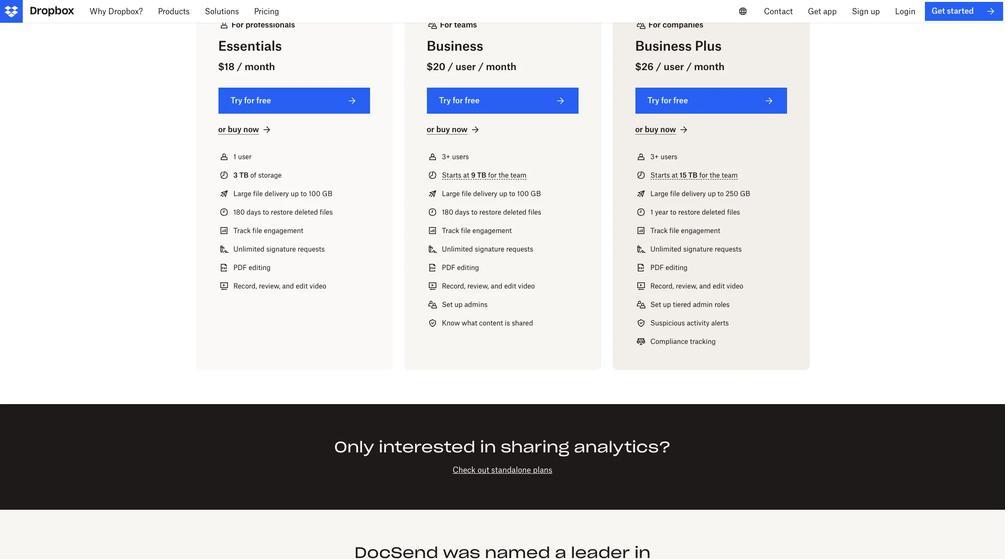 Task type: vqa. For each thing, say whether or not it's contained in the screenshot.
second or buy now button from left
no



Task type: locate. For each thing, give the bounding box(es) containing it.
tb right 15
[[689, 171, 698, 179]]

try for essentials
[[231, 96, 242, 105]]

1 horizontal spatial team
[[722, 171, 738, 179]]

users for business plus
[[661, 153, 678, 161]]

user up of
[[238, 153, 252, 161]]

tb for business plus
[[689, 171, 698, 179]]

for left companies
[[649, 20, 661, 29]]

business down for companies
[[636, 38, 692, 53]]

1 horizontal spatial record,
[[442, 282, 466, 290]]

1 horizontal spatial the
[[710, 171, 721, 179]]

sharing
[[501, 438, 570, 457]]

team
[[511, 171, 527, 179], [722, 171, 738, 179]]

why
[[90, 7, 106, 16]]

1 engagement from the left
[[264, 227, 304, 235]]

3 editing from the left
[[666, 264, 688, 272]]

2 100 from the left
[[518, 190, 529, 198]]

try for business
[[439, 96, 451, 105]]

at left 15
[[672, 171, 678, 179]]

2 horizontal spatial pdf editing
[[651, 264, 688, 272]]

3 restore from the left
[[679, 208, 701, 216]]

2 horizontal spatial now
[[661, 125, 677, 134]]

/ for essentials
[[237, 61, 243, 73]]

2 horizontal spatial or buy now
[[636, 125, 677, 134]]

0 horizontal spatial delivery
[[265, 190, 289, 198]]

edit for business
[[505, 282, 517, 290]]

1 and from the left
[[282, 282, 294, 290]]

1 users from the left
[[452, 153, 469, 161]]

1 large file delivery up to 100 gb from the left
[[234, 190, 333, 198]]

3+ users up starts at 15 tb for the team
[[651, 153, 678, 161]]

try for free for business plus
[[648, 96, 689, 105]]

user for business plus
[[664, 61, 685, 73]]

1 try for free link from the left
[[218, 88, 370, 114]]

0 horizontal spatial and
[[282, 282, 294, 290]]

at left 9
[[464, 171, 470, 179]]

requests
[[298, 245, 325, 253], [507, 245, 534, 253], [715, 245, 742, 253]]

know
[[442, 319, 460, 327]]

restore down starts at 9 tb for the team
[[480, 208, 502, 216]]

or for business
[[427, 125, 435, 134]]

at
[[464, 171, 470, 179], [672, 171, 678, 179]]

try for free for essentials
[[231, 96, 271, 105]]

or buy now link
[[218, 124, 273, 136], [427, 124, 481, 136], [636, 124, 690, 136]]

engagement for essentials
[[264, 227, 304, 235]]

0 horizontal spatial 1
[[234, 153, 236, 161]]

what
[[462, 319, 478, 327]]

1 up 3
[[234, 153, 236, 161]]

engagement
[[264, 227, 304, 235], [473, 227, 512, 235], [682, 227, 721, 235]]

1 horizontal spatial pdf editing
[[442, 264, 480, 272]]

1 horizontal spatial signature
[[475, 245, 505, 253]]

in
[[480, 438, 497, 457]]

delivery down starts at 15 tb for the team
[[682, 190, 707, 198]]

1 3+ from the left
[[442, 153, 451, 161]]

0 horizontal spatial get
[[809, 7, 822, 16]]

0 horizontal spatial track file engagement
[[234, 227, 304, 235]]

/
[[237, 61, 243, 73], [448, 61, 454, 73], [479, 61, 484, 73], [657, 61, 662, 73], [687, 61, 692, 73]]

free for business
[[465, 96, 480, 105]]

team up "250"
[[722, 171, 738, 179]]

for
[[232, 20, 244, 29], [440, 20, 453, 29], [649, 20, 661, 29]]

month for business
[[486, 61, 517, 73]]

2 try for free from the left
[[439, 96, 480, 105]]

3 delivery from the left
[[682, 190, 707, 198]]

1 for 1 year to restore deleted files
[[651, 208, 654, 216]]

delivery down storage
[[265, 190, 289, 198]]

1 horizontal spatial editing
[[458, 264, 480, 272]]

2 try for free link from the left
[[427, 88, 579, 114]]

2 3+ users from the left
[[651, 153, 678, 161]]

the
[[499, 171, 509, 179], [710, 171, 721, 179]]

signature for business
[[475, 245, 505, 253]]

0 horizontal spatial or buy now link
[[218, 124, 273, 136]]

180 days to restore deleted files down starts at 9 tb for the team
[[442, 208, 542, 216]]

for down $26 / user / month
[[662, 96, 672, 105]]

3
[[234, 171, 238, 179]]

0 horizontal spatial engagement
[[264, 227, 304, 235]]

record, review, and edit video for business plus
[[651, 282, 744, 290]]

for for essentials
[[232, 20, 244, 29]]

and for business
[[491, 282, 503, 290]]

large down 3
[[234, 190, 252, 198]]

signature for essentials
[[267, 245, 296, 253]]

1 review, from the left
[[259, 282, 281, 290]]

0 horizontal spatial unlimited
[[234, 245, 265, 253]]

the for business plus
[[710, 171, 721, 179]]

2 delivery from the left
[[474, 190, 498, 198]]

record, review, and edit video for essentials
[[234, 282, 327, 290]]

large down starts at 9 tb for the team
[[442, 190, 460, 198]]

1 pdf editing from the left
[[234, 264, 271, 272]]

0 horizontal spatial free
[[257, 96, 271, 105]]

track file engagement
[[234, 227, 304, 235], [442, 227, 512, 235], [651, 227, 721, 235]]

editing
[[249, 264, 271, 272], [458, 264, 480, 272], [666, 264, 688, 272]]

0 horizontal spatial buy
[[228, 125, 242, 134]]

record,
[[234, 282, 257, 290], [442, 282, 466, 290], [651, 282, 675, 290]]

1 horizontal spatial requests
[[507, 245, 534, 253]]

1 track file engagement from the left
[[234, 227, 304, 235]]

starts for business plus
[[651, 171, 671, 179]]

2 or buy now link from the left
[[427, 124, 481, 136]]

2 / from the left
[[448, 61, 454, 73]]

starts left 15
[[651, 171, 671, 179]]

track for business plus
[[651, 227, 668, 235]]

3 edit from the left
[[713, 282, 725, 290]]

2 horizontal spatial restore
[[679, 208, 701, 216]]

pricing
[[254, 7, 279, 16]]

for right 9
[[489, 171, 497, 179]]

1 horizontal spatial 180 days to restore deleted files
[[442, 208, 542, 216]]

2 horizontal spatial review,
[[676, 282, 698, 290]]

for down $18 / month
[[244, 96, 255, 105]]

team for business
[[511, 171, 527, 179]]

0 horizontal spatial try for free link
[[218, 88, 370, 114]]

signature for business plus
[[684, 245, 714, 253]]

1 gb from the left
[[322, 190, 333, 198]]

video
[[310, 282, 327, 290], [519, 282, 535, 290], [727, 282, 744, 290]]

0 horizontal spatial gb
[[322, 190, 333, 198]]

business down for teams
[[427, 38, 484, 53]]

sign up link
[[845, 0, 888, 23]]

try for free down $26 / user / month
[[648, 96, 689, 105]]

for
[[244, 96, 255, 105], [453, 96, 463, 105], [662, 96, 672, 105], [489, 171, 497, 179], [700, 171, 709, 179]]

2 horizontal spatial or
[[636, 125, 644, 134]]

days down of
[[247, 208, 261, 216]]

storage
[[258, 171, 282, 179]]

get left started
[[932, 6, 946, 16]]

try
[[231, 96, 242, 105], [439, 96, 451, 105], [648, 96, 660, 105]]

2 days from the left
[[455, 208, 470, 216]]

delivery down starts at 9 tb for the team
[[474, 190, 498, 198]]

180 days to restore deleted files down storage
[[234, 208, 333, 216]]

for teams
[[440, 20, 477, 29]]

or
[[218, 125, 226, 134], [427, 125, 435, 134], [636, 125, 644, 134]]

2 horizontal spatial gb
[[741, 190, 751, 198]]

2 requests from the left
[[507, 245, 534, 253]]

0 horizontal spatial tb
[[239, 171, 249, 179]]

1 month from the left
[[245, 61, 275, 73]]

for up the large file delivery up to 250 gb
[[700, 171, 709, 179]]

1 3+ users from the left
[[442, 153, 469, 161]]

try down $20
[[439, 96, 451, 105]]

or buy now for business plus
[[636, 125, 677, 134]]

pdf
[[234, 264, 247, 272], [442, 264, 456, 272], [651, 264, 664, 272]]

try down $26
[[648, 96, 660, 105]]

free down $26 / user / month
[[674, 96, 689, 105]]

3 track file engagement from the left
[[651, 227, 721, 235]]

up
[[871, 7, 881, 16], [291, 190, 299, 198], [500, 190, 508, 198], [708, 190, 716, 198], [455, 301, 463, 309], [664, 301, 672, 309]]

get for get started
[[932, 6, 946, 16]]

1 horizontal spatial try
[[439, 96, 451, 105]]

try for free
[[231, 96, 271, 105], [439, 96, 480, 105], [648, 96, 689, 105]]

0 horizontal spatial large file delivery up to 100 gb
[[234, 190, 333, 198]]

1 horizontal spatial or
[[427, 125, 435, 134]]

free down $18 / month
[[257, 96, 271, 105]]

180
[[234, 208, 245, 216], [442, 208, 454, 216]]

2 editing from the left
[[458, 264, 480, 272]]

or for business plus
[[636, 125, 644, 134]]

1 horizontal spatial month
[[486, 61, 517, 73]]

2 starts from the left
[[651, 171, 671, 179]]

2 unlimited from the left
[[442, 245, 473, 253]]

3+ up starts at 15 tb for the team
[[651, 153, 659, 161]]

3+ up starts at 9 tb for the team
[[442, 153, 451, 161]]

1 horizontal spatial edit
[[505, 282, 517, 290]]

2 unlimited signature requests from the left
[[442, 245, 534, 253]]

tb
[[239, 171, 249, 179], [478, 171, 487, 179], [689, 171, 698, 179]]

3 tb from the left
[[689, 171, 698, 179]]

2 at from the left
[[672, 171, 678, 179]]

1
[[234, 153, 236, 161], [651, 208, 654, 216]]

track for business
[[442, 227, 460, 235]]

2 horizontal spatial record,
[[651, 282, 675, 290]]

video for business plus
[[727, 282, 744, 290]]

for down $20 / user / month
[[453, 96, 463, 105]]

2 signature from the left
[[475, 245, 505, 253]]

1 horizontal spatial buy
[[437, 125, 450, 134]]

3 record, review, and edit video from the left
[[651, 282, 744, 290]]

0 horizontal spatial pdf editing
[[234, 264, 271, 272]]

files for essentials
[[320, 208, 333, 216]]

1 horizontal spatial at
[[672, 171, 678, 179]]

3 pdf editing from the left
[[651, 264, 688, 272]]

pdf editing for business
[[442, 264, 480, 272]]

edit
[[296, 282, 308, 290], [505, 282, 517, 290], [713, 282, 725, 290]]

buy
[[228, 125, 242, 134], [437, 125, 450, 134], [645, 125, 659, 134]]

free for business plus
[[674, 96, 689, 105]]

2 horizontal spatial edit
[[713, 282, 725, 290]]

days
[[247, 208, 261, 216], [455, 208, 470, 216]]

engagement for business plus
[[682, 227, 721, 235]]

restore down storage
[[271, 208, 293, 216]]

2 horizontal spatial pdf
[[651, 264, 664, 272]]

1 record, from the left
[[234, 282, 257, 290]]

1 editing from the left
[[249, 264, 271, 272]]

1 starts from the left
[[442, 171, 462, 179]]

0 horizontal spatial set
[[442, 301, 453, 309]]

1 requests from the left
[[298, 245, 325, 253]]

1 horizontal spatial now
[[452, 125, 468, 134]]

buy for business
[[437, 125, 450, 134]]

files
[[320, 208, 333, 216], [529, 208, 542, 216], [728, 208, 741, 216]]

3+ users up starts at 9 tb for the team
[[442, 153, 469, 161]]

1 files from the left
[[320, 208, 333, 216]]

tb right 3
[[239, 171, 249, 179]]

users up starts at 9 tb for the team
[[452, 153, 469, 161]]

0 horizontal spatial 180
[[234, 208, 245, 216]]

1 video from the left
[[310, 282, 327, 290]]

unlimited
[[234, 245, 265, 253], [442, 245, 473, 253], [651, 245, 682, 253]]

user
[[456, 61, 476, 73], [664, 61, 685, 73], [238, 153, 252, 161]]

try for free link
[[218, 88, 370, 114], [427, 88, 579, 114], [636, 88, 788, 114]]

1 at from the left
[[464, 171, 470, 179]]

1 left year
[[651, 208, 654, 216]]

1 horizontal spatial tb
[[478, 171, 487, 179]]

team right 9
[[511, 171, 527, 179]]

pdf for business
[[442, 264, 456, 272]]

business for business plus
[[636, 38, 692, 53]]

180 for essentials
[[234, 208, 245, 216]]

delivery for business
[[474, 190, 498, 198]]

the right 9
[[499, 171, 509, 179]]

2 horizontal spatial user
[[664, 61, 685, 73]]

now
[[244, 125, 259, 134], [452, 125, 468, 134], [661, 125, 677, 134]]

2 pdf editing from the left
[[442, 264, 480, 272]]

try for free down $20 / user / month
[[439, 96, 480, 105]]

restore down the large file delivery up to 250 gb
[[679, 208, 701, 216]]

1 user
[[234, 153, 252, 161]]

0 horizontal spatial or buy now
[[218, 125, 259, 134]]

3 for from the left
[[649, 20, 661, 29]]

user right $20
[[456, 61, 476, 73]]

1 deleted from the left
[[295, 208, 318, 216]]

2 set from the left
[[651, 301, 662, 309]]

set up know
[[442, 301, 453, 309]]

for for essentials
[[244, 96, 255, 105]]

180 days to restore deleted files
[[234, 208, 333, 216], [442, 208, 542, 216]]

for left teams
[[440, 20, 453, 29]]

3 pdf from the left
[[651, 264, 664, 272]]

2 horizontal spatial unlimited
[[651, 245, 682, 253]]

2 team from the left
[[722, 171, 738, 179]]

1 for from the left
[[232, 20, 244, 29]]

2 180 days to restore deleted files from the left
[[442, 208, 542, 216]]

tb right 9
[[478, 171, 487, 179]]

standalone
[[492, 466, 531, 475]]

2 files from the left
[[529, 208, 542, 216]]

restore
[[271, 208, 293, 216], [480, 208, 502, 216], [679, 208, 701, 216]]

3 signature from the left
[[684, 245, 714, 253]]

3+
[[442, 153, 451, 161], [651, 153, 659, 161]]

0 horizontal spatial at
[[464, 171, 470, 179]]

interested
[[379, 438, 476, 457]]

2 pdf from the left
[[442, 264, 456, 272]]

1 horizontal spatial user
[[456, 61, 476, 73]]

to
[[301, 190, 307, 198], [510, 190, 516, 198], [718, 190, 724, 198], [263, 208, 269, 216], [472, 208, 478, 216], [671, 208, 677, 216]]

2 180 from the left
[[442, 208, 454, 216]]

1 pdf from the left
[[234, 264, 247, 272]]

try for free down $18 / month
[[231, 96, 271, 105]]

1 horizontal spatial 100
[[518, 190, 529, 198]]

roles
[[715, 301, 730, 309]]

solutions
[[205, 7, 239, 16]]

review,
[[259, 282, 281, 290], [468, 282, 489, 290], [676, 282, 698, 290]]

0 horizontal spatial days
[[247, 208, 261, 216]]

1 try for free from the left
[[231, 96, 271, 105]]

0 horizontal spatial deleted
[[295, 208, 318, 216]]

3 gb from the left
[[741, 190, 751, 198]]

1 180 days to restore deleted files from the left
[[234, 208, 333, 216]]

1 horizontal spatial large
[[442, 190, 460, 198]]

large up year
[[651, 190, 669, 198]]

1 horizontal spatial record, review, and edit video
[[442, 282, 535, 290]]

get app button
[[801, 0, 845, 23]]

2 horizontal spatial files
[[728, 208, 741, 216]]

large file delivery up to 100 gb
[[234, 190, 333, 198], [442, 190, 541, 198]]

3 try for free link from the left
[[636, 88, 788, 114]]

0 vertical spatial 1
[[234, 153, 236, 161]]

starts left 9
[[442, 171, 462, 179]]

0 horizontal spatial video
[[310, 282, 327, 290]]

3 files from the left
[[728, 208, 741, 216]]

gb
[[322, 190, 333, 198], [531, 190, 541, 198], [741, 190, 751, 198]]

2 for from the left
[[440, 20, 453, 29]]

unlimited signature requests for business
[[442, 245, 534, 253]]

100 for essentials
[[309, 190, 321, 198]]

0 horizontal spatial review,
[[259, 282, 281, 290]]

1 180 from the left
[[234, 208, 245, 216]]

1 horizontal spatial track file engagement
[[442, 227, 512, 235]]

2 or from the left
[[427, 125, 435, 134]]

get started
[[932, 6, 975, 16]]

0 horizontal spatial 100
[[309, 190, 321, 198]]

get left app
[[809, 7, 822, 16]]

large file delivery up to 100 gb for business
[[442, 190, 541, 198]]

user for business
[[456, 61, 476, 73]]

1 horizontal spatial delivery
[[474, 190, 498, 198]]

3 or buy now from the left
[[636, 125, 677, 134]]

large for essentials
[[234, 190, 252, 198]]

activity
[[687, 319, 710, 327]]

1 horizontal spatial deleted
[[504, 208, 527, 216]]

2 buy from the left
[[437, 125, 450, 134]]

2 business from the left
[[636, 38, 692, 53]]

1 horizontal spatial files
[[529, 208, 542, 216]]

days down starts at 9 tb for the team
[[455, 208, 470, 216]]

2 horizontal spatial track
[[651, 227, 668, 235]]

1 horizontal spatial track
[[442, 227, 460, 235]]

1 horizontal spatial free
[[465, 96, 480, 105]]

1 horizontal spatial set
[[651, 301, 662, 309]]

0 horizontal spatial 3+ users
[[442, 153, 469, 161]]

unlimited signature requests
[[234, 245, 325, 253], [442, 245, 534, 253], [651, 245, 742, 253]]

get inside popup button
[[809, 7, 822, 16]]

2 horizontal spatial tb
[[689, 171, 698, 179]]

large file delivery up to 100 gb down storage
[[234, 190, 333, 198]]

admin
[[694, 301, 713, 309]]

2 large file delivery up to 100 gb from the left
[[442, 190, 541, 198]]

0 horizontal spatial record, review, and edit video
[[234, 282, 327, 290]]

unlimited for business plus
[[651, 245, 682, 253]]

set
[[442, 301, 453, 309], [651, 301, 662, 309]]

2 horizontal spatial engagement
[[682, 227, 721, 235]]

track
[[234, 227, 251, 235], [442, 227, 460, 235], [651, 227, 668, 235]]

2 month from the left
[[486, 61, 517, 73]]

users up starts at 15 tb for the team
[[661, 153, 678, 161]]

2 horizontal spatial free
[[674, 96, 689, 105]]

$18 / month
[[218, 61, 275, 73]]

2 horizontal spatial try for free
[[648, 96, 689, 105]]

2 horizontal spatial for
[[649, 20, 661, 29]]

1 horizontal spatial try for free link
[[427, 88, 579, 114]]

unlimited for business
[[442, 245, 473, 253]]

0 horizontal spatial editing
[[249, 264, 271, 272]]

analytics?
[[574, 438, 671, 457]]

$26 / user / month
[[636, 61, 725, 73]]

1 horizontal spatial unlimited
[[442, 245, 473, 253]]

get started link
[[926, 2, 1004, 21]]

3 month from the left
[[695, 61, 725, 73]]

user down the "business plus"
[[664, 61, 685, 73]]

or buy now
[[218, 125, 259, 134], [427, 125, 468, 134], [636, 125, 677, 134]]

2 free from the left
[[465, 96, 480, 105]]

3 buy from the left
[[645, 125, 659, 134]]

deleted for business
[[504, 208, 527, 216]]

2 the from the left
[[710, 171, 721, 179]]

2 horizontal spatial unlimited signature requests
[[651, 245, 742, 253]]

2 tb from the left
[[478, 171, 487, 179]]

0 horizontal spatial unlimited signature requests
[[234, 245, 325, 253]]

free
[[257, 96, 271, 105], [465, 96, 480, 105], [674, 96, 689, 105]]

dropbox?
[[108, 7, 143, 16]]

2 3+ from the left
[[651, 153, 659, 161]]

2 horizontal spatial deleted
[[703, 208, 726, 216]]

3 record, from the left
[[651, 282, 675, 290]]

team for business plus
[[722, 171, 738, 179]]

0 horizontal spatial signature
[[267, 245, 296, 253]]

sign
[[853, 7, 869, 16]]

1 or buy now link from the left
[[218, 124, 273, 136]]

1 horizontal spatial unlimited signature requests
[[442, 245, 534, 253]]

1 buy from the left
[[228, 125, 242, 134]]

2 horizontal spatial editing
[[666, 264, 688, 272]]

for down solutions
[[232, 20, 244, 29]]

1 horizontal spatial users
[[661, 153, 678, 161]]

the up the large file delivery up to 250 gb
[[710, 171, 721, 179]]

1 team from the left
[[511, 171, 527, 179]]

users for business
[[452, 153, 469, 161]]

2 review, from the left
[[468, 282, 489, 290]]

2 horizontal spatial try for free link
[[636, 88, 788, 114]]

business plus
[[636, 38, 722, 53]]

3 try for free from the left
[[648, 96, 689, 105]]

3 now from the left
[[661, 125, 677, 134]]

2 horizontal spatial try
[[648, 96, 660, 105]]

3 review, from the left
[[676, 282, 698, 290]]

3 free from the left
[[674, 96, 689, 105]]

try for free link for essentials
[[218, 88, 370, 114]]

track file engagement for business
[[442, 227, 512, 235]]

large file delivery up to 100 gb down starts at 9 tb for the team
[[442, 190, 541, 198]]

check
[[453, 466, 476, 475]]

delivery for essentials
[[265, 190, 289, 198]]

2 and from the left
[[491, 282, 503, 290]]

1 record, review, and edit video from the left
[[234, 282, 327, 290]]

0 horizontal spatial 180 days to restore deleted files
[[234, 208, 333, 216]]

180 for business
[[442, 208, 454, 216]]

0 horizontal spatial users
[[452, 153, 469, 161]]

1 large from the left
[[234, 190, 252, 198]]

1 horizontal spatial restore
[[480, 208, 502, 216]]

free down $20 / user / month
[[465, 96, 480, 105]]

0 horizontal spatial month
[[245, 61, 275, 73]]

1 try from the left
[[231, 96, 242, 105]]

and
[[282, 282, 294, 290], [491, 282, 503, 290], [700, 282, 712, 290]]

editing for business plus
[[666, 264, 688, 272]]

1 delivery from the left
[[265, 190, 289, 198]]

track for essentials
[[234, 227, 251, 235]]

1 unlimited from the left
[[234, 245, 265, 253]]

100
[[309, 190, 321, 198], [518, 190, 529, 198]]

0 horizontal spatial starts
[[442, 171, 462, 179]]

2 try from the left
[[439, 96, 451, 105]]

1 horizontal spatial pdf
[[442, 264, 456, 272]]

3+ for business
[[442, 153, 451, 161]]

set up suspicious
[[651, 301, 662, 309]]

5 / from the left
[[687, 61, 692, 73]]

1 horizontal spatial try for free
[[439, 96, 480, 105]]

tracking
[[691, 338, 716, 346]]

2 horizontal spatial or buy now link
[[636, 124, 690, 136]]

3+ users
[[442, 153, 469, 161], [651, 153, 678, 161]]

0 horizontal spatial or
[[218, 125, 226, 134]]

2 edit from the left
[[505, 282, 517, 290]]

1 horizontal spatial for
[[440, 20, 453, 29]]

unlimited for essentials
[[234, 245, 265, 253]]

3 engagement from the left
[[682, 227, 721, 235]]

try down $18
[[231, 96, 242, 105]]

3 unlimited signature requests from the left
[[651, 245, 742, 253]]

2 users from the left
[[661, 153, 678, 161]]

3 video from the left
[[727, 282, 744, 290]]

delivery
[[265, 190, 289, 198], [474, 190, 498, 198], [682, 190, 707, 198]]

0 horizontal spatial the
[[499, 171, 509, 179]]

out
[[478, 466, 490, 475]]

video for business
[[519, 282, 535, 290]]

pdf editing for essentials
[[234, 264, 271, 272]]

1 horizontal spatial gb
[[531, 190, 541, 198]]

$20
[[427, 61, 446, 73]]

0 horizontal spatial record,
[[234, 282, 257, 290]]

2 track file engagement from the left
[[442, 227, 512, 235]]

2 horizontal spatial and
[[700, 282, 712, 290]]

3 and from the left
[[700, 282, 712, 290]]

file
[[253, 190, 263, 198], [462, 190, 472, 198], [671, 190, 680, 198], [253, 227, 262, 235], [461, 227, 471, 235], [670, 227, 680, 235]]

large
[[234, 190, 252, 198], [442, 190, 460, 198], [651, 190, 669, 198]]

0 horizontal spatial edit
[[296, 282, 308, 290]]

2 restore from the left
[[480, 208, 502, 216]]



Task type: describe. For each thing, give the bounding box(es) containing it.
or buy now for essentials
[[218, 125, 259, 134]]

now for business plus
[[661, 125, 677, 134]]

/ for business
[[448, 61, 454, 73]]

restore for essentials
[[271, 208, 293, 216]]

requests for essentials
[[298, 245, 325, 253]]

for professionals
[[232, 20, 295, 29]]

starts for business
[[442, 171, 462, 179]]

engagement for business
[[473, 227, 512, 235]]

started
[[948, 6, 975, 16]]

buy for essentials
[[228, 125, 242, 134]]

restore for business
[[480, 208, 502, 216]]

why dropbox? button
[[82, 0, 151, 23]]

now for essentials
[[244, 125, 259, 134]]

large file delivery up to 250 gb
[[651, 190, 751, 198]]

check out standalone plans
[[453, 466, 553, 475]]

suspicious
[[651, 319, 686, 327]]

contact
[[765, 7, 794, 16]]

3+ users for business plus
[[651, 153, 678, 161]]

plus
[[696, 38, 722, 53]]

solutions button
[[197, 0, 247, 23]]

content
[[480, 319, 504, 327]]

year
[[656, 208, 669, 216]]

why dropbox?
[[90, 7, 143, 16]]

buy for business plus
[[645, 125, 659, 134]]

or buy now for business
[[427, 125, 468, 134]]

record, for business plus
[[651, 282, 675, 290]]

1 year to restore deleted files
[[651, 208, 741, 216]]

month for business plus
[[695, 61, 725, 73]]

for for business
[[440, 20, 453, 29]]

large for business plus
[[651, 190, 669, 198]]

15
[[680, 171, 687, 179]]

alerts
[[712, 319, 730, 327]]

$26
[[636, 61, 654, 73]]

deleted for essentials
[[295, 208, 318, 216]]

unlimited signature requests for business plus
[[651, 245, 742, 253]]

files for business plus
[[728, 208, 741, 216]]

$18
[[218, 61, 235, 73]]

essentials
[[218, 38, 282, 53]]

for for business plus
[[662, 96, 672, 105]]

record, for business
[[442, 282, 466, 290]]

180 days to restore deleted files for essentials
[[234, 208, 333, 216]]

delivery for business plus
[[682, 190, 707, 198]]

business for business
[[427, 38, 484, 53]]

unlimited signature requests for essentials
[[234, 245, 325, 253]]

know what content is shared
[[442, 319, 534, 327]]

suspicious activity alerts
[[651, 319, 730, 327]]

and for business plus
[[700, 282, 712, 290]]

set up tiered admin roles
[[651, 301, 730, 309]]

3+ users for business
[[442, 153, 469, 161]]

requests for business
[[507, 245, 534, 253]]

now for business
[[452, 125, 468, 134]]

is
[[505, 319, 511, 327]]

set for business plus
[[651, 301, 662, 309]]

deleted for business plus
[[703, 208, 726, 216]]

professionals
[[246, 20, 295, 29]]

0 horizontal spatial user
[[238, 153, 252, 161]]

edit for business plus
[[713, 282, 725, 290]]

app
[[824, 7, 837, 16]]

set up admins
[[442, 301, 488, 309]]

for for business
[[453, 96, 463, 105]]

record, for essentials
[[234, 282, 257, 290]]

login link
[[888, 0, 924, 23]]

review, for business
[[468, 282, 489, 290]]

for for business plus
[[649, 20, 661, 29]]

days for essentials
[[247, 208, 261, 216]]

pdf for essentials
[[234, 264, 247, 272]]

set for business
[[442, 301, 453, 309]]

track file engagement for business plus
[[651, 227, 721, 235]]

gb for essentials
[[322, 190, 333, 198]]

free for essentials
[[257, 96, 271, 105]]

teams
[[454, 20, 477, 29]]

sign up
[[853, 7, 881, 16]]

get for get app
[[809, 7, 822, 16]]

review, for essentials
[[259, 282, 281, 290]]

compliance
[[651, 338, 689, 346]]

3 tb of storage
[[234, 171, 282, 179]]

plans
[[534, 466, 553, 475]]

companies
[[663, 20, 704, 29]]

restore for business plus
[[679, 208, 701, 216]]

pricing link
[[247, 0, 287, 23]]

requests for business plus
[[715, 245, 742, 253]]

or buy now link for essentials
[[218, 124, 273, 136]]

pdf editing for business plus
[[651, 264, 688, 272]]

try for free link for business
[[427, 88, 579, 114]]

1 tb from the left
[[239, 171, 249, 179]]

the for business
[[499, 171, 509, 179]]

login
[[896, 7, 916, 16]]

record, review, and edit video for business
[[442, 282, 535, 290]]

starts at 15 tb for the team
[[651, 171, 738, 179]]

or buy now link for business
[[427, 124, 481, 136]]

or for essentials
[[218, 125, 226, 134]]

starts at 9 tb for the team
[[442, 171, 527, 179]]

get app
[[809, 7, 837, 16]]

3+ for business plus
[[651, 153, 659, 161]]

shared
[[512, 319, 534, 327]]

days for business
[[455, 208, 470, 216]]

or buy now link for business plus
[[636, 124, 690, 136]]

try for free for business
[[439, 96, 480, 105]]

products button
[[151, 0, 197, 23]]

$20 / user / month
[[427, 61, 517, 73]]

track file engagement for essentials
[[234, 227, 304, 235]]

contact button
[[757, 0, 801, 23]]

at for business
[[464, 171, 470, 179]]

for companies
[[649, 20, 704, 29]]

of
[[251, 171, 257, 179]]

tb for business
[[478, 171, 487, 179]]

edit for essentials
[[296, 282, 308, 290]]

9
[[472, 171, 476, 179]]

review, for business plus
[[676, 282, 698, 290]]

files for business
[[529, 208, 542, 216]]

250
[[726, 190, 739, 198]]

admins
[[465, 301, 488, 309]]

compliance tracking
[[651, 338, 716, 346]]

only interested in sharing analytics?
[[335, 438, 671, 457]]

check out standalone plans link
[[453, 466, 553, 475]]

large file delivery up to 100 gb for essentials
[[234, 190, 333, 198]]

tiered
[[673, 301, 692, 309]]

editing for business
[[458, 264, 480, 272]]

products
[[158, 7, 190, 16]]

pdf for business plus
[[651, 264, 664, 272]]

only
[[335, 438, 375, 457]]

large for business
[[442, 190, 460, 198]]

video for essentials
[[310, 282, 327, 290]]

1 for 1 user
[[234, 153, 236, 161]]

3 / from the left
[[479, 61, 484, 73]]

180 days to restore deleted files for business
[[442, 208, 542, 216]]

gb for business plus
[[741, 190, 751, 198]]



